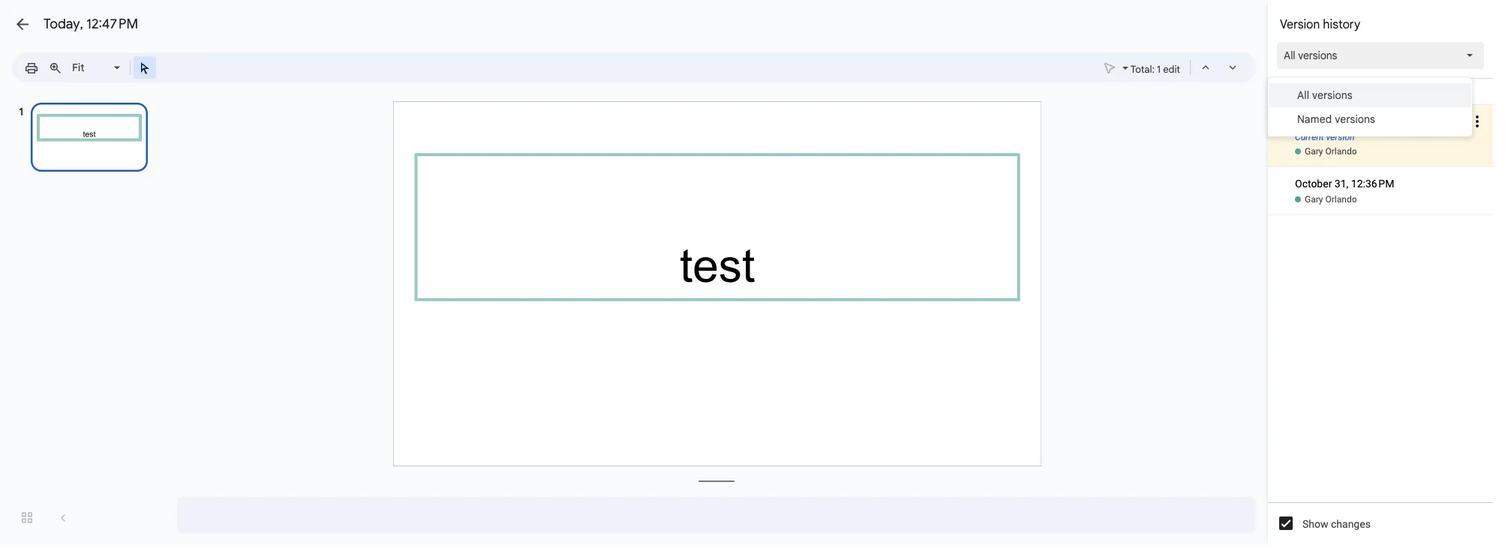 Task type: vqa. For each thing, say whether or not it's contained in the screenshot.
2nd Gary Orlando from the bottom of the row group containing Current version
yes



Task type: locate. For each thing, give the bounding box(es) containing it.
main toolbar
[[18, 56, 157, 79]]

orlando for 'cell' in today, 12:47 pm application
[[1326, 194, 1357, 205]]

1 vertical spatial gary
[[1305, 194, 1323, 205]]

12:47 pm
[[86, 15, 138, 32]]

Zoom text field
[[70, 57, 112, 78]]

1 vertical spatial gary orlando
[[1305, 194, 1357, 205]]

0 vertical spatial versions
[[1298, 49, 1338, 62]]

version history section
[[1268, 0, 1493, 546]]

total: 1 edit heading
[[1131, 60, 1180, 78]]

current
[[1295, 132, 1324, 143]]

menu
[[1268, 78, 1472, 137]]

menu bar banner
[[0, 0, 1493, 89]]

versions down version history on the top right
[[1298, 49, 1338, 62]]

gary for 'cell' in today, 12:47 pm application
[[1305, 194, 1323, 205]]

navigation
[[0, 89, 165, 546]]

1 vertical spatial all
[[1297, 89, 1310, 102]]

versions
[[1298, 49, 1338, 62], [1312, 89, 1353, 102], [1335, 113, 1376, 126]]

today,
[[44, 15, 83, 32]]

2 gary from the top
[[1305, 194, 1323, 205]]

all up the 'named'
[[1297, 89, 1310, 102]]

0 horizontal spatial all
[[1284, 49, 1296, 62]]

today, 12:47 pm
[[44, 15, 138, 32]]

row group
[[1268, 79, 1493, 215]]

all versions
[[1284, 49, 1338, 62], [1297, 89, 1353, 102]]

all down version
[[1284, 49, 1296, 62]]

1 gary from the top
[[1305, 146, 1323, 157]]

1 orlando from the top
[[1326, 146, 1357, 157]]

gary
[[1305, 146, 1323, 157], [1305, 194, 1323, 205]]

Zoom field
[[68, 57, 127, 79]]

all versions inside all versions list box
[[1284, 49, 1338, 62]]

all
[[1284, 49, 1296, 62], [1297, 89, 1310, 102]]

versions up named versions at right
[[1312, 89, 1353, 102]]

0 vertical spatial gary
[[1305, 146, 1323, 157]]

1 vertical spatial versions
[[1312, 89, 1353, 102]]

gary for current version cell
[[1305, 146, 1323, 157]]

versions up version
[[1335, 113, 1376, 126]]

cell
[[1268, 167, 1493, 194]]

row group containing current version
[[1268, 79, 1493, 215]]

0 vertical spatial orlando
[[1326, 146, 1357, 157]]

version history
[[1280, 17, 1361, 32]]

total: 1 edit
[[1131, 63, 1180, 75]]

0 vertical spatial all versions
[[1284, 49, 1338, 62]]

1 vertical spatial all versions
[[1297, 89, 1353, 102]]

orlando
[[1326, 146, 1357, 157], [1326, 194, 1357, 205]]

2 gary orlando from the top
[[1305, 194, 1357, 205]]

edit
[[1163, 63, 1180, 75]]

all versions down version history on the top right
[[1284, 49, 1338, 62]]

cell inside today, 12:47 pm application
[[1268, 167, 1493, 194]]

Show changes checkbox
[[1279, 517, 1293, 531]]

all versions up the 'named'
[[1297, 89, 1353, 102]]

changes
[[1331, 518, 1371, 531]]

gary orlando
[[1305, 146, 1357, 157], [1305, 194, 1357, 205]]

0 vertical spatial all
[[1284, 49, 1296, 62]]

navigation inside today, 12:47 pm application
[[0, 89, 165, 546]]

menu containing all versions
[[1268, 78, 1472, 137]]

0 vertical spatial gary orlando
[[1305, 146, 1357, 157]]

2 orlando from the top
[[1326, 194, 1357, 205]]

row group inside today, 12:47 pm application
[[1268, 79, 1493, 215]]

1
[[1157, 63, 1161, 75]]

1 vertical spatial orlando
[[1326, 194, 1357, 205]]

today
[[1282, 87, 1308, 96]]



Task type: describe. For each thing, give the bounding box(es) containing it.
live pointer settings image
[[1119, 58, 1129, 63]]

history
[[1323, 17, 1361, 32]]

more actions image
[[1469, 95, 1487, 149]]

today, 12:47 pm application
[[0, 0, 1493, 546]]

1 horizontal spatial all
[[1297, 89, 1310, 102]]

named versions
[[1297, 113, 1376, 126]]

Name this version text field
[[1293, 112, 1466, 131]]

current version cell
[[1268, 95, 1493, 149]]

total:
[[1131, 63, 1155, 75]]

versions inside option
[[1298, 49, 1338, 62]]

orlando for current version cell
[[1326, 146, 1357, 157]]

version
[[1326, 132, 1355, 143]]

2 vertical spatial versions
[[1335, 113, 1376, 126]]

version
[[1280, 17, 1320, 32]]

1 gary orlando from the top
[[1305, 146, 1357, 157]]

all versions list box
[[1268, 42, 1493, 78]]

show changes
[[1303, 518, 1371, 531]]

mode and view toolbar
[[1098, 53, 1247, 83]]

show
[[1303, 518, 1329, 531]]

current version
[[1295, 132, 1355, 143]]

today heading
[[1268, 79, 1493, 105]]

all inside option
[[1284, 49, 1296, 62]]

menu inside today, 12:47 pm application
[[1268, 78, 1472, 137]]

all versions inside menu
[[1297, 89, 1353, 102]]

all versions option
[[1284, 48, 1338, 63]]

named
[[1297, 113, 1332, 126]]



